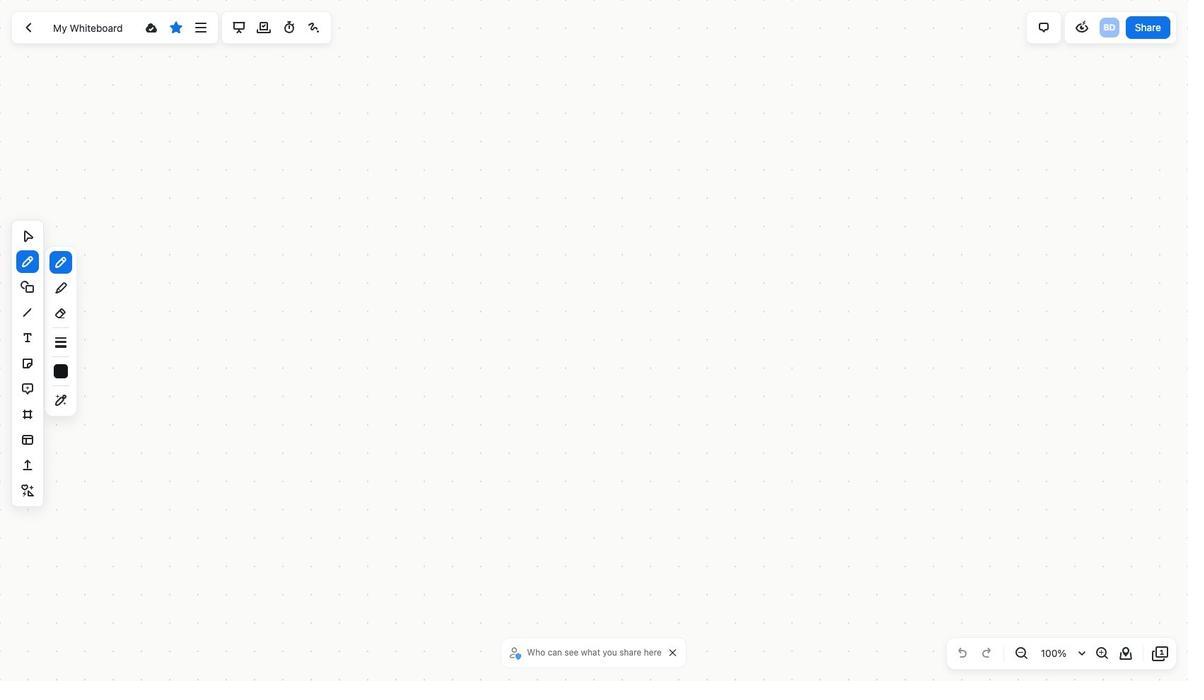 Task type: vqa. For each thing, say whether or not it's contained in the screenshot.
Divider Line icon
no



Task type: describe. For each thing, give the bounding box(es) containing it.
comment panel image
[[1036, 19, 1053, 36]]

Document name text field
[[43, 16, 138, 39]]

laser image
[[305, 19, 322, 36]]

more options image
[[193, 19, 210, 36]]

vote image
[[256, 19, 273, 36]]

zoom out image
[[1013, 645, 1030, 662]]

dashboard image
[[21, 19, 37, 36]]



Task type: locate. For each thing, give the bounding box(es) containing it.
list
[[1099, 16, 1121, 39]]

timer image
[[281, 19, 298, 36]]

pages image
[[1153, 645, 1170, 662]]

presentation image
[[231, 19, 248, 36]]

barb dwyer list item
[[1099, 16, 1121, 39]]

zoom in image
[[1094, 645, 1111, 662]]

color menu item
[[54, 364, 68, 379]]

close image
[[670, 650, 677, 657]]

tooltip
[[45, 246, 77, 417]]



